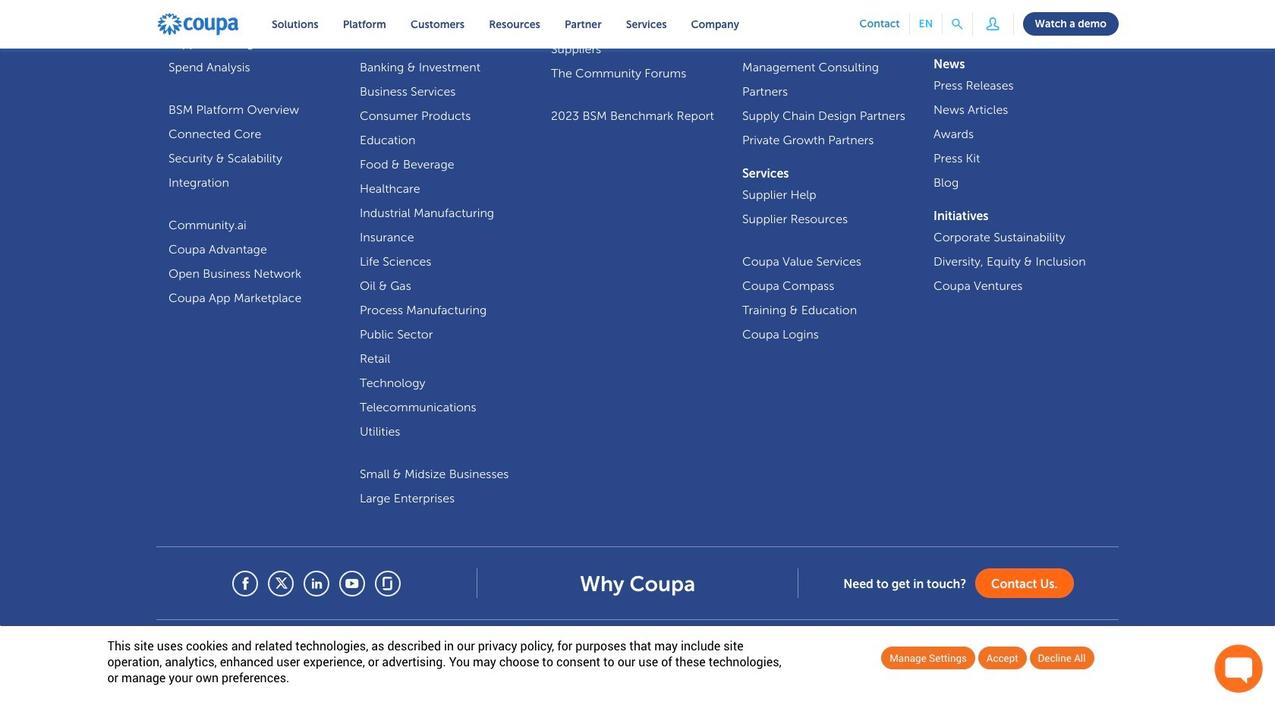 Task type: describe. For each thing, give the bounding box(es) containing it.
linkedin image
[[305, 572, 328, 595]]

mag glass image
[[953, 19, 964, 30]]

platform_user_centric image
[[983, 13, 1004, 35]]



Task type: vqa. For each thing, say whether or not it's contained in the screenshot.
mag glass Icon
yes



Task type: locate. For each thing, give the bounding box(es) containing it.
facebook image
[[234, 572, 257, 595]]

twitter image
[[270, 572, 293, 595]]

youtube image
[[341, 572, 364, 595]]

home image
[[156, 12, 240, 36]]

glassdoor image
[[376, 572, 399, 595]]



